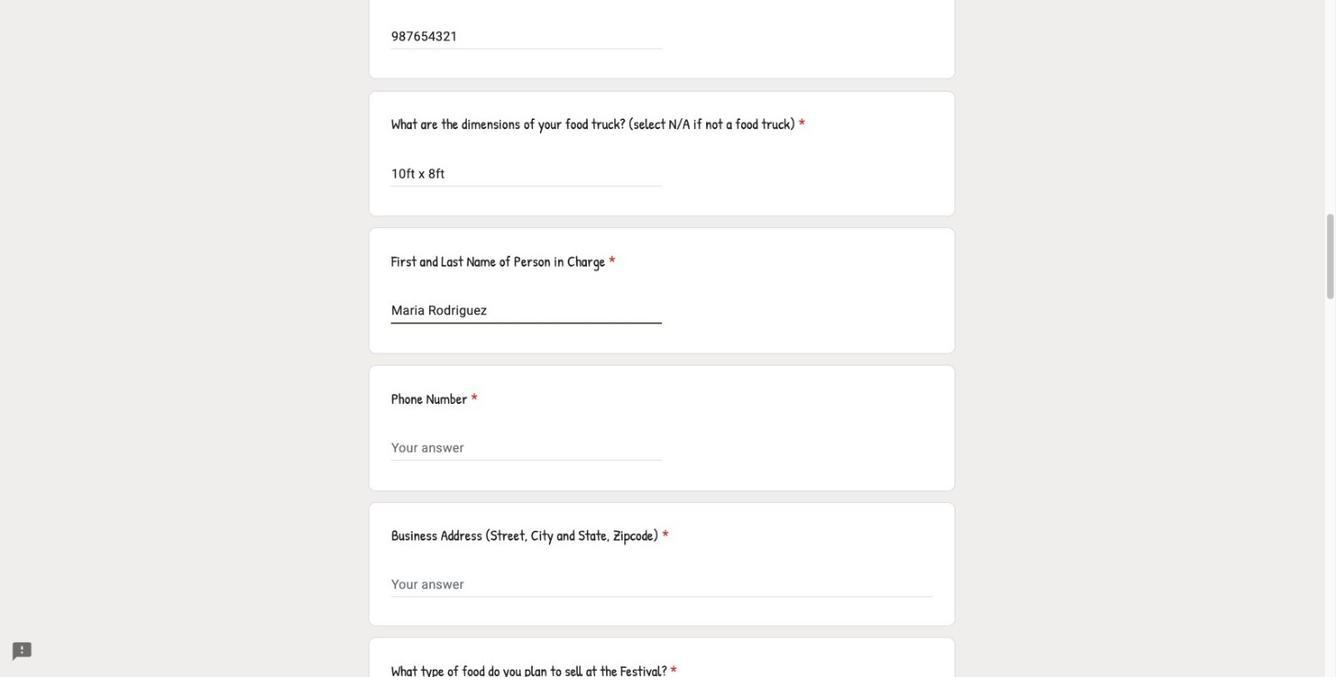 Task type: locate. For each thing, give the bounding box(es) containing it.
3 heading from the top
[[391, 388, 478, 410]]

required question element
[[796, 113, 806, 135], [606, 251, 616, 273], [468, 388, 478, 410], [659, 526, 669, 548], [667, 661, 677, 678]]

2 heading from the top
[[391, 251, 616, 273]]

5 heading from the top
[[391, 661, 677, 678]]

heading
[[391, 113, 806, 135], [391, 251, 616, 273], [391, 388, 478, 410], [391, 526, 669, 548], [391, 661, 677, 678]]

4 heading from the top
[[391, 526, 669, 548]]

None text field
[[391, 26, 662, 48], [391, 163, 662, 185], [391, 300, 662, 322], [391, 26, 662, 48], [391, 163, 662, 185], [391, 300, 662, 322]]

None text field
[[391, 438, 662, 460]]



Task type: describe. For each thing, give the bounding box(es) containing it.
report a problem to google image
[[11, 642, 33, 664]]

Your answer text field
[[391, 575, 933, 597]]

1 heading from the top
[[391, 113, 806, 135]]



